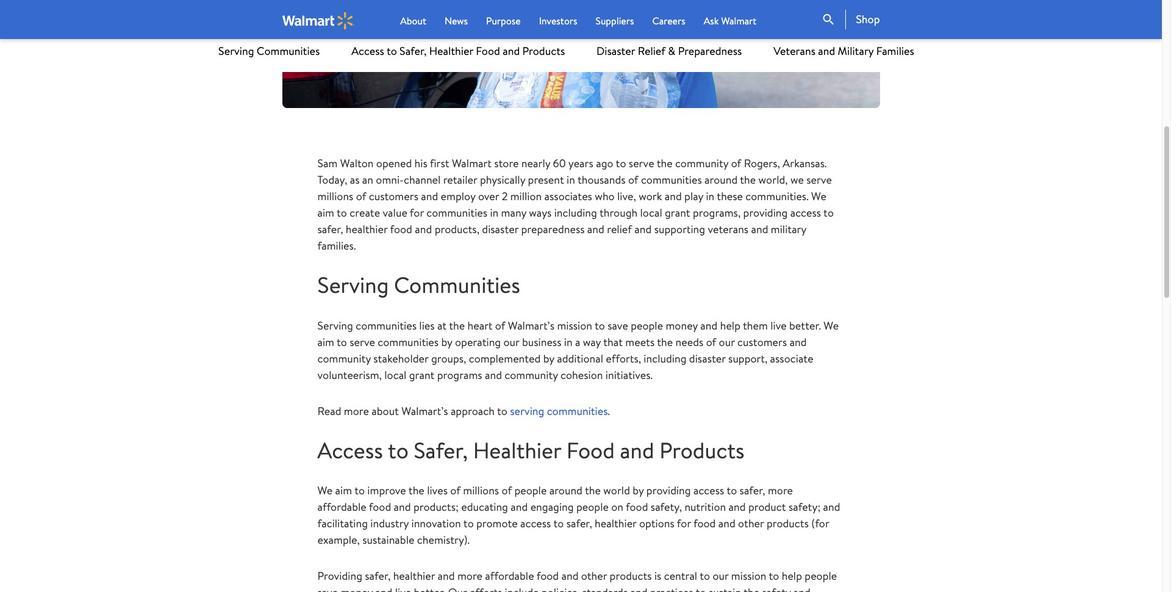 Task type: describe. For each thing, give the bounding box(es) containing it.
is
[[655, 568, 662, 584]]

community inside sam walton opened his first walmart store nearly 60 years ago to serve the community of rogers, arkansas. today, as an omni-channel retailer physically present in thousands of communities around the world, we serve millions of customers and employ over 2 million associates who live, work and play in these communities. we aim to create value for communities in many ways including through local grant programs, providing access to safer, healthier food and products, disaster preparedness and relief and supporting veterans and military families.
[[676, 156, 729, 171]]

efforts,
[[606, 351, 642, 366]]

careers link
[[653, 13, 686, 28]]

customers inside sam walton opened his first walmart store nearly 60 years ago to serve the community of rogers, arkansas. today, as an omni-channel retailer physically present in thousands of communities around the world, we serve millions of customers and employ over 2 million associates who live, work and play in these communities. we aim to create value for communities in many ways including through local grant programs, providing access to safer, healthier food and products, disaster preparedness and relief and supporting veterans and military families.
[[369, 189, 419, 204]]

these
[[717, 189, 743, 204]]

of up live, in the right top of the page
[[629, 172, 639, 187]]

investors button
[[539, 13, 578, 28]]

access inside sam walton opened his first walmart store nearly 60 years ago to serve the community of rogers, arkansas. today, as an omni-channel retailer physically present in thousands of communities around the world, we serve millions of customers and employ over 2 million associates who live, work and play in these communities. we aim to create value for communities in many ways including through local grant programs, providing access to safer, healthier food and products, disaster preparedness and relief and supporting veterans and military families.
[[791, 205, 822, 220]]

employ
[[441, 189, 476, 204]]

other inside we aim to improve the lives of millions of people around the world by providing access to safer, more affordable food and products; educating and engaging people on food safety, nutrition and product safety; and facilitating industry innovation to promote access to safer, healthier options for food and other products (for example, sustainable chemistry).
[[739, 516, 765, 531]]

the left needs
[[657, 334, 673, 350]]

meets
[[626, 334, 655, 350]]

providing inside we aim to improve the lives of millions of people around the world by providing access to safer, more affordable food and products; educating and engaging people on food safety, nutrition and product safety; and facilitating industry innovation to promote access to safer, healthier options for food and other products (for example, sustainable chemistry).
[[647, 483, 691, 498]]

customers inside the serving communities lies at the heart of walmart's mission to save people money and help them live better. we aim to serve communities by operating our business in a way that meets the needs of our customers and community stakeholder groups, complemented by additional efforts, including disaster support, associate volunteerism, local grant programs and community cohesion initiatives.
[[738, 334, 788, 350]]

safety;
[[789, 499, 821, 515]]

promote
[[477, 516, 518, 531]]

we inside sam walton opened his first walmart store nearly 60 years ago to serve the community of rogers, arkansas. today, as an omni-channel retailer physically present in thousands of communities around the world, we serve millions of customers and employ over 2 million associates who live, work and play in these communities. we aim to create value for communities in many ways including through local grant programs, providing access to safer, healthier food and products, disaster preparedness and relief and supporting veterans and military families.
[[812, 189, 827, 204]]

sam walton opened his first walmart store nearly 60 years ago to serve the community of rogers, arkansas. today, as an omni-channel retailer physically present in thousands of communities around the world, we serve millions of customers and employ over 2 million associates who live, work and play in these communities. we aim to create value for communities in many ways including through local grant programs, providing access to safer, healthier food and products, disaster preparedness and relief and supporting veterans and military families.
[[318, 156, 834, 253]]

families
[[877, 43, 915, 59]]

programs
[[437, 367, 483, 382]]

needs
[[676, 334, 704, 350]]

people inside the serving communities lies at the heart of walmart's mission to save people money and help them live better. we aim to serve communities by operating our business in a way that meets the needs of our customers and community stakeholder groups, complemented by additional efforts, including disaster support, associate volunteerism, local grant programs and community cohesion initiatives.
[[631, 318, 664, 333]]

around inside we aim to improve the lives of millions of people around the world by providing access to safer, more affordable food and products; educating and engaging people on food safety, nutrition and product safety; and facilitating industry innovation to promote access to safer, healthier options for food and other products (for example, sustainable chemistry).
[[550, 483, 583, 498]]

for inside sam walton opened his first walmart store nearly 60 years ago to serve the community of rogers, arkansas. today, as an omni-channel retailer physically present in thousands of communities around the world, we serve millions of customers and employ over 2 million associates who live, work and play in these communities. we aim to create value for communities in many ways including through local grant programs, providing access to safer, healthier food and products, disaster preparedness and relief and supporting veterans and military families.
[[410, 205, 424, 220]]

1 vertical spatial healthier
[[473, 435, 562, 465]]

healthier inside sam walton opened his first walmart store nearly 60 years ago to serve the community of rogers, arkansas. today, as an omni-channel retailer physically present in thousands of communities around the world, we serve millions of customers and employ over 2 million associates who live, work and play in these communities. we aim to create value for communities in many ways including through local grant programs, providing access to safer, healthier food and products, disaster preparedness and relief and supporting veterans and military families.
[[346, 222, 388, 237]]

healthier inside providing safer, healthier and more affordable food and other products is central to our mission to help people save money and live better. our efforts include policies, standards and practices to sustain the safety an
[[393, 568, 435, 584]]

1 horizontal spatial serve
[[629, 156, 655, 171]]

serving communities lies at the heart of walmart's mission to save people money and help them live better. we aim to serve communities by operating our business in a way that meets the needs of our customers and community stakeholder groups, complemented by additional efforts, including disaster support, associate volunteerism, local grant programs and community cohesion initiatives.
[[318, 318, 839, 382]]

including inside the serving communities lies at the heart of walmart's mission to save people money and help them live better. we aim to serve communities by operating our business in a way that meets the needs of our customers and community stakeholder groups, complemented by additional efforts, including disaster support, associate volunteerism, local grant programs and community cohesion initiatives.
[[644, 351, 687, 366]]

60
[[553, 156, 566, 171]]

1 vertical spatial access
[[318, 435, 383, 465]]

we inside we aim to improve the lives of millions of people around the world by providing access to safer, more affordable food and products; educating and engaging people on food safety, nutrition and product safety; and facilitating industry innovation to promote access to safer, healthier options for food and other products (for example, sustainable chemistry).
[[318, 483, 333, 498]]

safety,
[[651, 499, 682, 515]]

retailer
[[444, 172, 478, 187]]

0 vertical spatial access to safer, healthier food and products
[[352, 43, 565, 59]]

many
[[501, 205, 527, 220]]

safer, down engaging at the bottom
[[567, 516, 592, 531]]

serving inside the serving communities lies at the heart of walmart's mission to save people money and help them live better. we aim to serve communities by operating our business in a way that meets the needs of our customers and community stakeholder groups, complemented by additional efforts, including disaster support, associate volunteerism, local grant programs and community cohesion initiatives.
[[318, 318, 353, 333]]

nearly
[[522, 156, 551, 171]]

money inside the serving communities lies at the heart of walmart's mission to save people money and help them live better. we aim to serve communities by operating our business in a way that meets the needs of our customers and community stakeholder groups, complemented by additional efforts, including disaster support, associate volunteerism, local grant programs and community cohesion initiatives.
[[666, 318, 698, 333]]

about
[[400, 14, 427, 27]]

about button
[[400, 13, 427, 28]]

products inside providing safer, healthier and more affordable food and other products is central to our mission to help people save money and live better. our efforts include policies, standards and practices to sustain the safety an
[[610, 568, 652, 584]]

our up complemented
[[504, 334, 520, 350]]

today,
[[318, 172, 348, 187]]

innovation
[[412, 516, 461, 531]]

through
[[600, 205, 638, 220]]

safer, inside sam walton opened his first walmart store nearly 60 years ago to serve the community of rogers, arkansas. today, as an omni-channel retailer physically present in thousands of communities around the world, we serve millions of customers and employ over 2 million associates who live, work and play in these communities. we aim to create value for communities in many ways including through local grant programs, providing access to safer, healthier food and products, disaster preparedness and relief and supporting veterans and military families.
[[318, 222, 343, 237]]

1 vertical spatial by
[[544, 351, 555, 366]]

disaster relief & preparedness link
[[597, 37, 742, 66]]

home image
[[282, 12, 355, 29]]

example,
[[318, 532, 360, 548]]

millions inside we aim to improve the lives of millions of people around the world by providing access to safer, more affordable food and products; educating and engaging people on food safety, nutrition and product safety; and facilitating industry innovation to promote access to safer, healthier options for food and other products (for example, sustainable chemistry).
[[463, 483, 499, 498]]

an
[[362, 172, 374, 187]]

0 vertical spatial serving communities
[[219, 43, 320, 59]]

healthier inside access to safer, healthier food and products link
[[430, 43, 474, 59]]

we
[[791, 172, 804, 187]]

millions inside sam walton opened his first walmart store nearly 60 years ago to serve the community of rogers, arkansas. today, as an omni-channel retailer physically present in thousands of communities around the world, we serve millions of customers and employ over 2 million associates who live, work and play in these communities. we aim to create value for communities in many ways including through local grant programs, providing access to safer, healthier food and products, disaster preparedness and relief and supporting veterans and military families.
[[318, 189, 354, 204]]

present
[[528, 172, 564, 187]]

0 horizontal spatial by
[[442, 334, 453, 350]]

that
[[604, 334, 623, 350]]

live inside the serving communities lies at the heart of walmart's mission to save people money and help them live better. we aim to serve communities by operating our business in a way that meets the needs of our customers and community stakeholder groups, complemented by additional efforts, including disaster support, associate volunteerism, local grant programs and community cohesion initiatives.
[[771, 318, 787, 333]]

food inside sam walton opened his first walmart store nearly 60 years ago to serve the community of rogers, arkansas. today, as an omni-channel retailer physically present in thousands of communities around the world, we serve millions of customers and employ over 2 million associates who live, work and play in these communities. we aim to create value for communities in many ways including through local grant programs, providing access to safer, healthier food and products, disaster preparedness and relief and supporting veterans and military families.
[[390, 222, 413, 237]]

ways
[[529, 205, 552, 220]]

help inside providing safer, healthier and more affordable food and other products is central to our mission to help people save money and live better. our efforts include policies, standards and practices to sustain the safety an
[[782, 568, 803, 584]]

options
[[640, 516, 675, 531]]

educating
[[462, 499, 508, 515]]

local inside sam walton opened his first walmart store nearly 60 years ago to serve the community of rogers, arkansas. today, as an omni-channel retailer physically present in thousands of communities around the world, we serve millions of customers and employ over 2 million associates who live, work and play in these communities. we aim to create value for communities in many ways including through local grant programs, providing access to safer, healthier food and products, disaster preparedness and relief and supporting veterans and military families.
[[641, 205, 663, 220]]

include
[[505, 585, 539, 592]]

the up work
[[657, 156, 673, 171]]

in right play
[[706, 189, 715, 204]]

years
[[569, 156, 594, 171]]

ask
[[704, 14, 719, 27]]

we inside the serving communities lies at the heart of walmart's mission to save people money and help them live better. we aim to serve communities by operating our business in a way that meets the needs of our customers and community stakeholder groups, complemented by additional efforts, including disaster support, associate volunteerism, local grant programs and community cohesion initiatives.
[[824, 318, 839, 333]]

suppliers
[[596, 14, 634, 27]]

standards
[[583, 585, 628, 592]]

providing
[[318, 568, 363, 584]]

1 horizontal spatial food
[[567, 435, 615, 465]]

0 horizontal spatial community
[[318, 351, 371, 366]]

walton
[[340, 156, 374, 171]]

world,
[[759, 172, 788, 187]]

search
[[822, 12, 836, 27]]

ask walmart
[[704, 14, 757, 27]]

we aim to improve the lives of millions of people around the world by providing access to safer, more affordable food and products; educating and engaging people on food safety, nutrition and product safety; and facilitating industry innovation to promote access to safer, healthier options for food and other products (for example, sustainable chemistry).
[[318, 483, 841, 548]]

0 horizontal spatial food
[[476, 43, 500, 59]]

physically
[[480, 172, 526, 187]]

aim inside the serving communities lies at the heart of walmart's mission to save people money and help them live better. we aim to serve communities by operating our business in a way that meets the needs of our customers and community stakeholder groups, complemented by additional efforts, including disaster support, associate volunteerism, local grant programs and community cohesion initiatives.
[[318, 334, 334, 350]]

1 vertical spatial serving communities
[[318, 270, 521, 300]]

(for
[[812, 516, 830, 531]]

0 horizontal spatial products
[[523, 43, 565, 59]]

food inside providing safer, healthier and more affordable food and other products is central to our mission to help people save money and live better. our efforts include policies, standards and practices to sustain the safety an
[[537, 568, 559, 584]]

our
[[449, 585, 467, 592]]

purpose
[[486, 14, 521, 27]]

2 vertical spatial access
[[521, 516, 551, 531]]

central
[[664, 568, 698, 584]]

at
[[438, 318, 447, 333]]

additional
[[557, 351, 604, 366]]

our inside providing safer, healthier and more affordable food and other products is central to our mission to help people save money and live better. our efforts include policies, standards and practices to sustain the safety an
[[713, 568, 729, 584]]

products;
[[414, 499, 459, 515]]

1 vertical spatial walmart's
[[402, 403, 448, 418]]

for inside we aim to improve the lives of millions of people around the world by providing access to safer, more affordable food and products; educating and engaging people on food safety, nutrition and product safety; and facilitating industry innovation to promote access to safer, healthier options for food and other products (for example, sustainable chemistry).
[[677, 516, 691, 531]]

his
[[415, 156, 428, 171]]

products,
[[435, 222, 480, 237]]

veterans and military families link
[[774, 37, 915, 66]]

1 vertical spatial communities
[[394, 270, 521, 300]]

families.
[[318, 238, 356, 253]]

food down improve
[[369, 499, 391, 515]]

in down over
[[490, 205, 499, 220]]

policies,
[[542, 585, 580, 592]]

food right on
[[626, 499, 648, 515]]

business
[[522, 334, 562, 350]]

0 vertical spatial more
[[344, 403, 369, 418]]

products inside we aim to improve the lives of millions of people around the world by providing access to safer, more affordable food and products; educating and engaging people on food safety, nutrition and product safety; and facilitating industry innovation to promote access to safer, healthier options for food and other products (for example, sustainable chemistry).
[[767, 516, 809, 531]]

money inside providing safer, healthier and more affordable food and other products is central to our mission to help people save money and live better. our efforts include policies, standards and practices to sustain the safety an
[[341, 585, 373, 592]]

0 vertical spatial serving
[[219, 43, 254, 59]]

associate
[[771, 351, 814, 366]]

&
[[669, 43, 676, 59]]

save inside providing safer, healthier and more affordable food and other products is central to our mission to help people save money and live better. our efforts include policies, standards and practices to sustain the safety an
[[318, 585, 338, 592]]

rogers,
[[744, 156, 781, 171]]

more inside providing safer, healthier and more affordable food and other products is central to our mission to help people save money and live better. our efforts include policies, standards and practices to sustain the safety an
[[458, 568, 483, 584]]

way
[[583, 334, 601, 350]]

as
[[350, 172, 360, 187]]

affordable inside providing safer, healthier and more affordable food and other products is central to our mission to help people save money and live better. our efforts include policies, standards and practices to sustain the safety an
[[485, 568, 534, 584]]

of left rogers,
[[732, 156, 742, 171]]

1 vertical spatial access
[[694, 483, 725, 498]]

work
[[639, 189, 662, 204]]

serving
[[510, 403, 545, 418]]

veterans
[[708, 222, 749, 237]]

heart
[[468, 318, 493, 333]]

of up "create"
[[356, 189, 366, 204]]

1 vertical spatial serve
[[807, 172, 833, 187]]

associates
[[545, 189, 593, 204]]

disaster inside the serving communities lies at the heart of walmart's mission to save people money and help them live better. we aim to serve communities by operating our business in a way that meets the needs of our customers and community stakeholder groups, complemented by additional efforts, including disaster support, associate volunteerism, local grant programs and community cohesion initiatives.
[[690, 351, 726, 366]]

1 vertical spatial access to safer, healthier food and products
[[318, 435, 745, 465]]

sam
[[318, 156, 338, 171]]

product
[[749, 499, 787, 515]]

1 horizontal spatial products
[[660, 435, 745, 465]]

safer, inside providing safer, healthier and more affordable food and other products is central to our mission to help people save money and live better. our efforts include policies, standards and practices to sustain the safety an
[[365, 568, 391, 584]]

other inside providing safer, healthier and more affordable food and other products is central to our mission to help people save money and live better. our efforts include policies, standards and practices to sustain the safety an
[[582, 568, 607, 584]]



Task type: vqa. For each thing, say whether or not it's contained in the screenshot.
Sam's
no



Task type: locate. For each thing, give the bounding box(es) containing it.
by right world
[[633, 483, 644, 498]]

grant inside the serving communities lies at the heart of walmart's mission to save people money and help them live better. we aim to serve communities by operating our business in a way that meets the needs of our customers and community stakeholder groups, complemented by additional efforts, including disaster support, associate volunteerism, local grant programs and community cohesion initiatives.
[[409, 367, 435, 382]]

access up military
[[791, 205, 822, 220]]

0 vertical spatial serve
[[629, 156, 655, 171]]

1 horizontal spatial save
[[608, 318, 629, 333]]

live
[[771, 318, 787, 333], [395, 585, 412, 592]]

safer, up product
[[740, 483, 766, 498]]

aim inside sam walton opened his first walmart store nearly 60 years ago to serve the community of rogers, arkansas. today, as an omni-channel retailer physically present in thousands of communities around the world, we serve millions of customers and employ over 2 million associates who live, work and play in these communities. we aim to create value for communities in many ways including through local grant programs, providing access to safer, healthier food and products, disaster preparedness and relief and supporting veterans and military families.
[[318, 205, 334, 220]]

0 vertical spatial including
[[555, 205, 597, 220]]

0 vertical spatial grant
[[665, 205, 691, 220]]

0 vertical spatial better.
[[790, 318, 822, 333]]

healthier down on
[[595, 516, 637, 531]]

value
[[383, 205, 408, 220]]

serving communities up lies
[[318, 270, 521, 300]]

communities down home image
[[257, 43, 320, 59]]

local down work
[[641, 205, 663, 220]]

people up engaging at the bottom
[[515, 483, 547, 498]]

mission
[[557, 318, 593, 333], [732, 568, 767, 584]]

access down read
[[318, 435, 383, 465]]

0 vertical spatial by
[[442, 334, 453, 350]]

products down the safety;
[[767, 516, 809, 531]]

in
[[567, 172, 575, 187], [706, 189, 715, 204], [490, 205, 499, 220], [564, 334, 573, 350]]

1 vertical spatial food
[[567, 435, 615, 465]]

serve up volunteerism,
[[350, 334, 375, 350]]

products up the nutrition
[[660, 435, 745, 465]]

healthier down 'news' dropdown button
[[430, 43, 474, 59]]

disaster
[[597, 43, 636, 59]]

1 vertical spatial money
[[341, 585, 373, 592]]

by
[[442, 334, 453, 350], [544, 351, 555, 366], [633, 483, 644, 498]]

1 horizontal spatial for
[[677, 516, 691, 531]]

omni-
[[376, 172, 404, 187]]

in left a
[[564, 334, 573, 350]]

products
[[523, 43, 565, 59], [660, 435, 745, 465]]

1 vertical spatial local
[[385, 367, 407, 382]]

0 vertical spatial aim
[[318, 205, 334, 220]]

0 vertical spatial community
[[676, 156, 729, 171]]

who
[[595, 189, 615, 204]]

ask walmart link
[[704, 13, 757, 28]]

customers down them
[[738, 334, 788, 350]]

on
[[612, 499, 624, 515]]

1 horizontal spatial communities
[[394, 270, 521, 300]]

live down sustainable
[[395, 585, 412, 592]]

investors
[[539, 14, 578, 27]]

more up product
[[768, 483, 793, 498]]

save up that
[[608, 318, 629, 333]]

1 vertical spatial save
[[318, 585, 338, 592]]

1 horizontal spatial products
[[767, 516, 809, 531]]

of right lives
[[451, 483, 461, 498]]

relief
[[607, 222, 632, 237]]

industry
[[371, 516, 409, 531]]

aim inside we aim to improve the lives of millions of people around the world by providing access to safer, more affordable food and products; educating and engaging people on food safety, nutrition and product safety; and facilitating industry innovation to promote access to safer, healthier options for food and other products (for example, sustainable chemistry).
[[335, 483, 352, 498]]

over
[[478, 189, 499, 204]]

healthier
[[430, 43, 474, 59], [473, 435, 562, 465]]

1 vertical spatial customers
[[738, 334, 788, 350]]

food up policies,
[[537, 568, 559, 584]]

0 vertical spatial other
[[739, 516, 765, 531]]

aim up volunteerism,
[[318, 334, 334, 350]]

facilitating
[[318, 516, 368, 531]]

help up safety
[[782, 568, 803, 584]]

serve inside the serving communities lies at the heart of walmart's mission to save people money and help them live better. we aim to serve communities by operating our business in a way that meets the needs of our customers and community stakeholder groups, complemented by additional efforts, including disaster support, associate volunteerism, local grant programs and community cohesion initiatives.
[[350, 334, 375, 350]]

local inside the serving communities lies at the heart of walmart's mission to save people money and help them live better. we aim to serve communities by operating our business in a way that meets the needs of our customers and community stakeholder groups, complemented by additional efforts, including disaster support, associate volunteerism, local grant programs and community cohesion initiatives.
[[385, 367, 407, 382]]

1 vertical spatial mission
[[732, 568, 767, 584]]

serving communities down home image
[[219, 43, 320, 59]]

operating
[[455, 334, 501, 350]]

cohesion
[[561, 367, 603, 382]]

1 horizontal spatial community
[[505, 367, 558, 382]]

1 vertical spatial more
[[768, 483, 793, 498]]

read
[[318, 403, 342, 418]]

efforts
[[470, 585, 502, 592]]

grant inside sam walton opened his first walmart store nearly 60 years ago to serve the community of rogers, arkansas. today, as an omni-channel retailer physically present in thousands of communities around the world, we serve millions of customers and employ over 2 million associates who live, work and play in these communities. we aim to create value for communities in many ways including through local grant programs, providing access to safer, healthier food and products, disaster preparedness and relief and supporting veterans and military families.
[[665, 205, 691, 220]]

0 vertical spatial walmart's
[[508, 318, 555, 333]]

disaster
[[482, 222, 519, 237], [690, 351, 726, 366]]

better. inside the serving communities lies at the heart of walmart's mission to save people money and help them live better. we aim to serve communities by operating our business in a way that meets the needs of our customers and community stakeholder groups, complemented by additional efforts, including disaster support, associate volunteerism, local grant programs and community cohesion initiatives.
[[790, 318, 822, 333]]

0 horizontal spatial including
[[555, 205, 597, 220]]

1 horizontal spatial millions
[[463, 483, 499, 498]]

around
[[705, 172, 738, 187], [550, 483, 583, 498]]

serving communities link
[[219, 37, 320, 66]]

1 vertical spatial healthier
[[595, 516, 637, 531]]

1 vertical spatial we
[[824, 318, 839, 333]]

healthier inside we aim to improve the lives of millions of people around the world by providing access to safer, more affordable food and products; educating and engaging people on food safety, nutrition and product safety; and facilitating industry innovation to promote access to safer, healthier options for food and other products (for example, sustainable chemistry).
[[595, 516, 637, 531]]

the right 'at'
[[449, 318, 465, 333]]

sustainable
[[363, 532, 415, 548]]

shop link
[[846, 10, 880, 29]]

of up the educating
[[502, 483, 512, 498]]

around up these
[[705, 172, 738, 187]]

0 horizontal spatial mission
[[557, 318, 593, 333]]

0 vertical spatial disaster
[[482, 222, 519, 237]]

groups,
[[431, 351, 467, 366]]

0 horizontal spatial local
[[385, 367, 407, 382]]

safer, down sustainable
[[365, 568, 391, 584]]

food down the nutrition
[[694, 516, 716, 531]]

2 vertical spatial by
[[633, 483, 644, 498]]

1 vertical spatial grant
[[409, 367, 435, 382]]

initiatives.
[[606, 367, 653, 382]]

safer, down the about popup button
[[400, 43, 427, 59]]

programs,
[[693, 205, 741, 220]]

including down needs
[[644, 351, 687, 366]]

engaging
[[531, 499, 574, 515]]

0 horizontal spatial millions
[[318, 189, 354, 204]]

1 vertical spatial other
[[582, 568, 607, 584]]

providing inside sam walton opened his first walmart store nearly 60 years ago to serve the community of rogers, arkansas. today, as an omni-channel retailer physically present in thousands of communities around the world, we serve millions of customers and employ over 2 million associates who live, work and play in these communities. we aim to create value for communities in many ways including through local grant programs, providing access to safer, healthier food and products, disaster preparedness and relief and supporting veterans and military families.
[[744, 205, 788, 220]]

safer, up lives
[[414, 435, 468, 465]]

affordable
[[318, 499, 367, 515], [485, 568, 534, 584]]

better. inside providing safer, healthier and more affordable food and other products is central to our mission to help people save money and live better. our efforts include policies, standards and practices to sustain the safety an
[[414, 585, 446, 592]]

2 vertical spatial we
[[318, 483, 333, 498]]

more right read
[[344, 403, 369, 418]]

communities
[[257, 43, 320, 59], [394, 270, 521, 300]]

0 horizontal spatial grant
[[409, 367, 435, 382]]

the left lives
[[409, 483, 425, 498]]

0 vertical spatial access
[[791, 205, 822, 220]]

veterans
[[774, 43, 816, 59]]

we
[[812, 189, 827, 204], [824, 318, 839, 333], [318, 483, 333, 498]]

2 vertical spatial community
[[505, 367, 558, 382]]

mission inside providing safer, healthier and more affordable food and other products is central to our mission to help people save money and live better. our efforts include policies, standards and practices to sustain the safety an
[[732, 568, 767, 584]]

1 horizontal spatial customers
[[738, 334, 788, 350]]

serving communities
[[219, 43, 320, 59], [318, 270, 521, 300]]

1 horizontal spatial by
[[544, 351, 555, 366]]

better. left our
[[414, 585, 446, 592]]

access down engaging at the bottom
[[521, 516, 551, 531]]

walmart inside sam walton opened his first walmart store nearly 60 years ago to serve the community of rogers, arkansas. today, as an omni-channel retailer physically present in thousands of communities around the world, we serve millions of customers and employ over 2 million associates who live, work and play in these communities. we aim to create value for communities in many ways including through local grant programs, providing access to safer, healthier food and products, disaster preparedness and relief and supporting veterans and military families.
[[452, 156, 492, 171]]

2 vertical spatial healthier
[[393, 568, 435, 584]]

by inside we aim to improve the lives of millions of people around the world by providing access to safer, more affordable food and products; educating and engaging people on food safety, nutrition and product safety; and facilitating industry innovation to promote access to safer, healthier options for food and other products (for example, sustainable chemistry).
[[633, 483, 644, 498]]

0 vertical spatial local
[[641, 205, 663, 220]]

1 horizontal spatial money
[[666, 318, 698, 333]]

store
[[494, 156, 519, 171]]

safer, up the families.
[[318, 222, 343, 237]]

affordable inside we aim to improve the lives of millions of people around the world by providing access to safer, more affordable food and products; educating and engaging people on food safety, nutrition and product safety; and facilitating industry innovation to promote access to safer, healthier options for food and other products (for example, sustainable chemistry).
[[318, 499, 367, 515]]

1 vertical spatial including
[[644, 351, 687, 366]]

0 vertical spatial communities
[[257, 43, 320, 59]]

money
[[666, 318, 698, 333], [341, 585, 373, 592]]

money down providing
[[341, 585, 373, 592]]

0 vertical spatial live
[[771, 318, 787, 333]]

other down product
[[739, 516, 765, 531]]

products
[[767, 516, 809, 531], [610, 568, 652, 584]]

sustain
[[709, 585, 742, 592]]

including down associates
[[555, 205, 597, 220]]

the down rogers,
[[741, 172, 756, 187]]

affordable up "include"
[[485, 568, 534, 584]]

affordable up facilitating
[[318, 499, 367, 515]]

serving communities link
[[510, 403, 608, 418]]

access down home image
[[352, 43, 384, 59]]

0 vertical spatial help
[[721, 318, 741, 333]]

access to safer, healthier food and products down 'news' dropdown button
[[352, 43, 565, 59]]

1 vertical spatial help
[[782, 568, 803, 584]]

walmart right ask
[[722, 14, 757, 27]]

to
[[387, 43, 397, 59], [616, 156, 627, 171], [337, 205, 347, 220], [824, 205, 834, 220], [595, 318, 605, 333], [337, 334, 347, 350], [497, 403, 508, 418], [388, 435, 409, 465], [355, 483, 365, 498], [727, 483, 737, 498], [464, 516, 474, 531], [554, 516, 564, 531], [700, 568, 711, 584], [769, 568, 780, 584], [696, 585, 707, 592]]

preparedness
[[678, 43, 742, 59]]

0 vertical spatial safer,
[[400, 43, 427, 59]]

2 horizontal spatial access
[[791, 205, 822, 220]]

0 vertical spatial walmart
[[722, 14, 757, 27]]

suppliers button
[[596, 13, 634, 28]]

thousands
[[578, 172, 626, 187]]

mission inside the serving communities lies at the heart of walmart's mission to save people money and help them live better. we aim to serve communities by operating our business in a way that meets the needs of our customers and community stakeholder groups, complemented by additional efforts, including disaster support, associate volunteerism, local grant programs and community cohesion initiatives.
[[557, 318, 593, 333]]

aim down "today,"
[[318, 205, 334, 220]]

millions down "today,"
[[318, 189, 354, 204]]

our up sustain
[[713, 568, 729, 584]]

0 vertical spatial food
[[476, 43, 500, 59]]

walmart's
[[508, 318, 555, 333], [402, 403, 448, 418]]

our up support, at the bottom right of the page
[[719, 334, 735, 350]]

news
[[445, 14, 468, 27]]

disaster down needs
[[690, 351, 726, 366]]

communities up 'at'
[[394, 270, 521, 300]]

2
[[502, 189, 508, 204]]

1 vertical spatial millions
[[463, 483, 499, 498]]

in up associates
[[567, 172, 575, 187]]

0 horizontal spatial walmart
[[452, 156, 492, 171]]

serve down arkansas.
[[807, 172, 833, 187]]

aim up facilitating
[[335, 483, 352, 498]]

grant down stakeholder
[[409, 367, 435, 382]]

purpose button
[[486, 13, 521, 28]]

healthier down "create"
[[346, 222, 388, 237]]

save down providing
[[318, 585, 338, 592]]

including inside sam walton opened his first walmart store nearly 60 years ago to serve the community of rogers, arkansas. today, as an omni-channel retailer physically present in thousands of communities around the world, we serve millions of customers and employ over 2 million associates who live, work and play in these communities. we aim to create value for communities in many ways including through local grant programs, providing access to safer, healthier food and products, disaster preparedness and relief and supporting veterans and military families.
[[555, 205, 597, 220]]

1 vertical spatial safer,
[[414, 435, 468, 465]]

1 horizontal spatial better.
[[790, 318, 822, 333]]

0 horizontal spatial around
[[550, 483, 583, 498]]

0 vertical spatial products
[[523, 43, 565, 59]]

shop
[[857, 12, 880, 27]]

0 horizontal spatial disaster
[[482, 222, 519, 237]]

people up the meets
[[631, 318, 664, 333]]

and
[[503, 43, 520, 59], [819, 43, 836, 59], [421, 189, 438, 204], [665, 189, 682, 204], [415, 222, 432, 237], [588, 222, 605, 237], [635, 222, 652, 237], [752, 222, 769, 237], [701, 318, 718, 333], [790, 334, 807, 350], [485, 367, 502, 382], [620, 435, 655, 465], [394, 499, 411, 515], [511, 499, 528, 515], [729, 499, 746, 515], [824, 499, 841, 515], [719, 516, 736, 531], [438, 568, 455, 584], [562, 568, 579, 584], [376, 585, 393, 592], [631, 585, 648, 592]]

mission up a
[[557, 318, 593, 333]]

millions up the educating
[[463, 483, 499, 498]]

community up volunteerism,
[[318, 351, 371, 366]]

play
[[685, 189, 704, 204]]

0 horizontal spatial live
[[395, 585, 412, 592]]

live inside providing safer, healthier and more affordable food and other products is central to our mission to help people save money and live better. our efforts include policies, standards and practices to sustain the safety an
[[395, 585, 412, 592]]

a
[[576, 334, 581, 350]]

0 horizontal spatial communities
[[257, 43, 320, 59]]

0 vertical spatial healthier
[[430, 43, 474, 59]]

better. up associate
[[790, 318, 822, 333]]

1 vertical spatial aim
[[318, 334, 334, 350]]

the left world
[[585, 483, 601, 498]]

in inside the serving communities lies at the heart of walmart's mission to save people money and help them live better. we aim to serve communities by operating our business in a way that meets the needs of our customers and community stakeholder groups, complemented by additional efforts, including disaster support, associate volunteerism, local grant programs and community cohesion initiatives.
[[564, 334, 573, 350]]

more inside we aim to improve the lives of millions of people around the world by providing access to safer, more affordable food and products; educating and engaging people on food safety, nutrition and product safety; and facilitating industry innovation to promote access to safer, healthier options for food and other products (for example, sustainable chemistry).
[[768, 483, 793, 498]]

the inside providing safer, healthier and more affordable food and other products is central to our mission to help people save money and live better. our efforts include policies, standards and practices to sustain the safety an
[[744, 585, 760, 592]]

people down (for
[[805, 568, 838, 584]]

million
[[511, 189, 542, 204]]

by down business
[[544, 351, 555, 366]]

disaster down many
[[482, 222, 519, 237]]

1 horizontal spatial around
[[705, 172, 738, 187]]

1 vertical spatial providing
[[647, 483, 691, 498]]

people
[[631, 318, 664, 333], [515, 483, 547, 498], [577, 499, 609, 515], [805, 568, 838, 584]]

0 horizontal spatial save
[[318, 585, 338, 592]]

save inside the serving communities lies at the heart of walmart's mission to save people money and help them live better. we aim to serve communities by operating our business in a way that meets the needs of our customers and community stakeholder groups, complemented by additional efforts, including disaster support, associate volunteerism, local grant programs and community cohesion initiatives.
[[608, 318, 629, 333]]

access up the nutrition
[[694, 483, 725, 498]]

around inside sam walton opened his first walmart store nearly 60 years ago to serve the community of rogers, arkansas. today, as an omni-channel retailer physically present in thousands of communities around the world, we serve millions of customers and employ over 2 million associates who live, work and play in these communities. we aim to create value for communities in many ways including through local grant programs, providing access to safer, healthier food and products, disaster preparedness and relief and supporting veterans and military families.
[[705, 172, 738, 187]]

0 vertical spatial products
[[767, 516, 809, 531]]

stakeholder
[[374, 351, 429, 366]]

food
[[390, 222, 413, 237], [369, 499, 391, 515], [626, 499, 648, 515], [694, 516, 716, 531], [537, 568, 559, 584]]

0 vertical spatial around
[[705, 172, 738, 187]]

help
[[721, 318, 741, 333], [782, 568, 803, 584]]

of right heart
[[495, 318, 506, 333]]

millions
[[318, 189, 354, 204], [463, 483, 499, 498]]

help left them
[[721, 318, 741, 333]]

2 horizontal spatial healthier
[[595, 516, 637, 531]]

safety
[[763, 585, 791, 592]]

0 horizontal spatial healthier
[[346, 222, 388, 237]]

walmart
[[722, 14, 757, 27], [452, 156, 492, 171]]

0 vertical spatial mission
[[557, 318, 593, 333]]

0 vertical spatial customers
[[369, 189, 419, 204]]

1 vertical spatial live
[[395, 585, 412, 592]]

customers up value
[[369, 189, 419, 204]]

walmart up retailer on the left top of page
[[452, 156, 492, 171]]

help inside the serving communities lies at the heart of walmart's mission to save people money and help them live better. we aim to serve communities by operating our business in a way that meets the needs of our customers and community stakeholder groups, complemented by additional efforts, including disaster support, associate volunteerism, local grant programs and community cohesion initiatives.
[[721, 318, 741, 333]]

1 vertical spatial serving
[[318, 270, 389, 300]]

local
[[641, 205, 663, 220], [385, 367, 407, 382]]

local down stakeholder
[[385, 367, 407, 382]]

mission up sustain
[[732, 568, 767, 584]]

community down complemented
[[505, 367, 558, 382]]

chemistry).
[[417, 532, 470, 548]]

more up our
[[458, 568, 483, 584]]

community up play
[[676, 156, 729, 171]]

them
[[743, 318, 768, 333]]

2 horizontal spatial community
[[676, 156, 729, 171]]

around up engaging at the bottom
[[550, 483, 583, 498]]

nutrition
[[685, 499, 726, 515]]

0 vertical spatial access
[[352, 43, 384, 59]]

0 vertical spatial affordable
[[318, 499, 367, 515]]

1 vertical spatial affordable
[[485, 568, 534, 584]]

by up groups,
[[442, 334, 453, 350]]

providing down communities.
[[744, 205, 788, 220]]

walmart's up business
[[508, 318, 555, 333]]

careers
[[653, 14, 686, 27]]

supporting
[[655, 222, 706, 237]]

serve up work
[[629, 156, 655, 171]]

providing up safety,
[[647, 483, 691, 498]]

0 vertical spatial save
[[608, 318, 629, 333]]

live,
[[618, 189, 636, 204]]

walmart's inside the serving communities lies at the heart of walmart's mission to save people money and help them live better. we aim to serve communities by operating our business in a way that meets the needs of our customers and community stakeholder groups, complemented by additional efforts, including disaster support, associate volunteerism, local grant programs and community cohesion initiatives.
[[508, 318, 555, 333]]

1 vertical spatial walmart
[[452, 156, 492, 171]]

people inside providing safer, healthier and more affordable food and other products is central to our mission to help people save money and live better. our efforts include policies, standards and practices to sustain the safety an
[[805, 568, 838, 584]]

food down purpose dropdown button
[[476, 43, 500, 59]]

1 horizontal spatial live
[[771, 318, 787, 333]]

0 horizontal spatial more
[[344, 403, 369, 418]]

for right value
[[410, 205, 424, 220]]

the left safety
[[744, 585, 760, 592]]

disaster inside sam walton opened his first walmart store nearly 60 years ago to serve the community of rogers, arkansas. today, as an omni-channel retailer physically present in thousands of communities around the world, we serve millions of customers and employ over 2 million associates who live, work and play in these communities. we aim to create value for communities in many ways including through local grant programs, providing access to safer, healthier food and products, disaster preparedness and relief and supporting veterans and military families.
[[482, 222, 519, 237]]

news button
[[445, 13, 468, 28]]

other
[[739, 516, 765, 531], [582, 568, 607, 584]]

access inside access to safer, healthier food and products link
[[352, 43, 384, 59]]

lives
[[427, 483, 448, 498]]

1 horizontal spatial other
[[739, 516, 765, 531]]

1 vertical spatial products
[[610, 568, 652, 584]]

access to safer, healthier food and products link
[[352, 37, 565, 66]]

grant
[[665, 205, 691, 220], [409, 367, 435, 382]]

providing safer, healthier and more affordable food and other products is central to our mission to help people save money and live better. our efforts include policies, standards and practices to sustain the safety an
[[318, 568, 838, 592]]

military
[[838, 43, 874, 59]]

food down value
[[390, 222, 413, 237]]

0 horizontal spatial access
[[521, 516, 551, 531]]

people left on
[[577, 499, 609, 515]]

relief
[[638, 43, 666, 59]]

access
[[352, 43, 384, 59], [318, 435, 383, 465]]

0 vertical spatial we
[[812, 189, 827, 204]]

of right needs
[[707, 334, 717, 350]]

grant up supporting
[[665, 205, 691, 220]]

products down investors dropdown button
[[523, 43, 565, 59]]

1 horizontal spatial walmart's
[[508, 318, 555, 333]]

military
[[771, 222, 807, 237]]

1 vertical spatial better.
[[414, 585, 446, 592]]

0 horizontal spatial help
[[721, 318, 741, 333]]

1 horizontal spatial walmart
[[722, 14, 757, 27]]

other up standards on the bottom of the page
[[582, 568, 607, 584]]

the
[[657, 156, 673, 171], [741, 172, 756, 187], [449, 318, 465, 333], [657, 334, 673, 350], [409, 483, 425, 498], [585, 483, 601, 498], [744, 585, 760, 592]]



